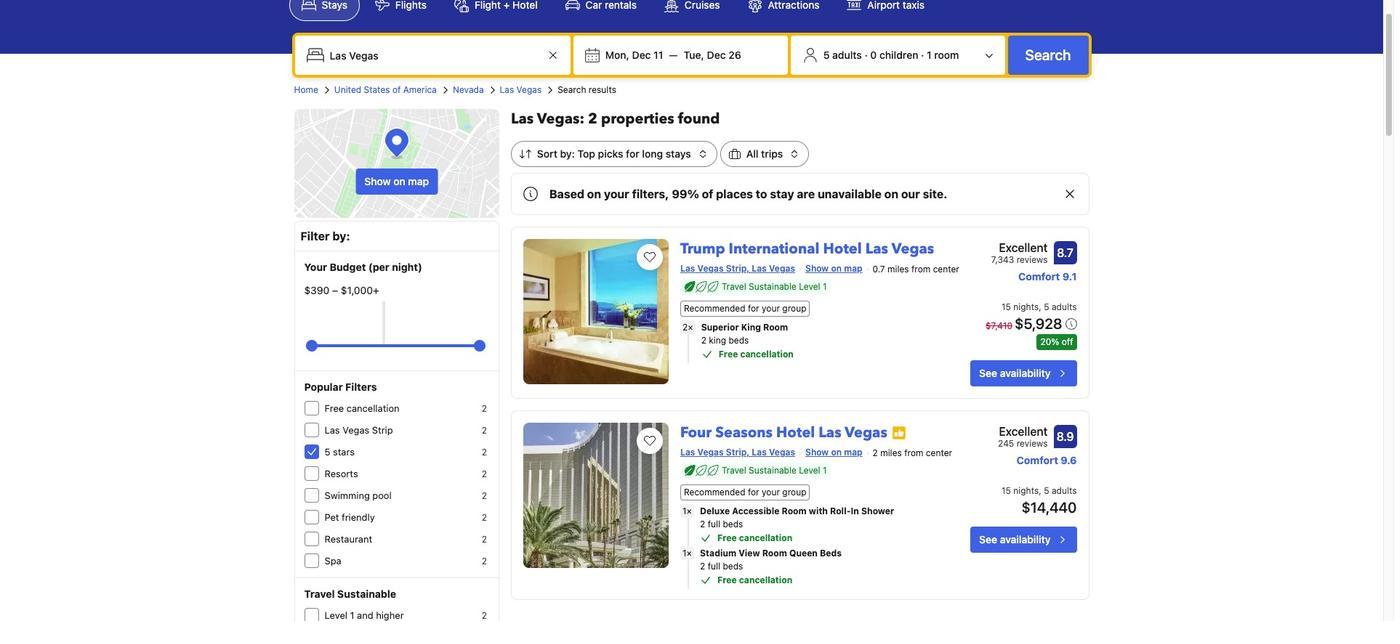 Task type: vqa. For each thing, say whether or not it's contained in the screenshot.
Booking.com image
no



Task type: describe. For each thing, give the bounding box(es) containing it.
$7,410
[[986, 320, 1013, 331]]

restaurant
[[325, 534, 372, 545]]

8.9
[[1057, 430, 1074, 443]]

vegas down international
[[769, 263, 795, 274]]

strip, for 8.9
[[726, 447, 750, 458]]

on inside button
[[393, 175, 405, 188]]

show for 8.7
[[805, 263, 829, 274]]

travel for 8.7
[[722, 281, 746, 292]]

$390
[[304, 284, 329, 297]]

excellent for 8.9
[[999, 425, 1048, 438]]

9.6
[[1061, 454, 1077, 467]]

las vegas
[[500, 84, 542, 95]]

2 full beds for deluxe
[[700, 519, 743, 530]]

comfort 9.1
[[1019, 270, 1077, 283]]

0.7
[[873, 264, 885, 275]]

night)
[[392, 261, 422, 273]]

king
[[709, 335, 726, 346]]

deluxe accessible room with roll-in shower
[[700, 506, 894, 517]]

free cancellation for stadium
[[718, 575, 793, 586]]

vegas down the trump
[[698, 263, 724, 274]]

pool
[[372, 490, 392, 502]]

vegas up vegas:
[[517, 84, 542, 95]]

free for deluxe
[[718, 533, 737, 544]]

miles for 8.7
[[888, 264, 909, 275]]

comfort for 8.7
[[1019, 270, 1060, 283]]

your for 8.7
[[762, 303, 780, 314]]

0.7 miles from center
[[873, 264, 960, 275]]

states
[[364, 84, 390, 95]]

1 up 'with'
[[823, 465, 827, 476]]

15 for 15 nights , 5 adults $14,440
[[1002, 485, 1011, 496]]

5 inside 15 nights , 5 adults $14,440
[[1044, 485, 1049, 496]]

las up 0.7
[[866, 239, 888, 259]]

four seasons hotel las vegas link
[[680, 417, 888, 443]]

cancellation for deluxe
[[739, 533, 793, 544]]

recommended for your group for 8.9
[[684, 487, 807, 498]]

popular filters
[[304, 381, 377, 393]]

stadium view room queen beds link
[[700, 547, 935, 560]]

pet friendly
[[325, 512, 375, 523]]

with
[[809, 506, 828, 517]]

based
[[550, 188, 584, 201]]

tue, dec 26 button
[[678, 42, 747, 68]]

1 dec from the left
[[632, 49, 651, 61]]

see for 8.7
[[979, 367, 997, 379]]

superior
[[701, 322, 739, 333]]

sustainable for 8.7
[[749, 281, 797, 292]]

8.7
[[1057, 246, 1074, 260]]

free down popular filters
[[325, 403, 344, 414]]

vegas down four
[[698, 447, 724, 458]]

full for stadium view room queen beds
[[708, 561, 720, 572]]

sort
[[537, 148, 558, 160]]

search results updated. las vegas: 2 properties found. applied filters: 5 stars, spa. element
[[511, 109, 1089, 129]]

see availability for 8.7
[[979, 367, 1051, 379]]

search for search
[[1025, 47, 1071, 63]]

excellent 245 reviews
[[998, 425, 1048, 449]]

four
[[680, 423, 712, 443]]

$390 – $1,000+
[[304, 284, 379, 297]]

vegas up stars
[[343, 425, 370, 436]]

nevada
[[453, 84, 484, 95]]

$1,000+
[[341, 284, 379, 297]]

sustainable for 8.9
[[749, 465, 797, 476]]

11
[[654, 49, 663, 61]]

comfort for 8.9
[[1017, 454, 1058, 467]]

filter
[[301, 230, 330, 243]]

group for 8.9
[[782, 487, 807, 498]]

search for search results
[[558, 84, 586, 95]]

free cancellation for deluxe
[[718, 533, 793, 544]]

search button
[[1008, 36, 1089, 75]]

trump
[[680, 239, 725, 259]]

las up 5 stars
[[325, 425, 340, 436]]

, for 15 nights , 5 adults $14,440
[[1039, 485, 1042, 496]]

resorts
[[325, 468, 358, 480]]

trips
[[761, 148, 783, 160]]

pet
[[325, 512, 339, 523]]

2 vertical spatial beds
[[723, 561, 743, 572]]

all trips
[[746, 148, 783, 160]]

, for 15 nights , 5 adults
[[1039, 302, 1042, 312]]

free for stadium
[[718, 575, 737, 586]]

5 adults · 0 children · 1 room
[[823, 49, 959, 61]]

full for deluxe accessible room with roll-in shower
[[708, 519, 720, 530]]

four seasons hotel las vegas image
[[523, 423, 669, 568]]

four seasons hotel las vegas
[[680, 423, 888, 443]]

comfort 9.6
[[1017, 454, 1077, 467]]

view
[[739, 548, 760, 559]]

15 for 15 nights , 5 adults
[[1002, 302, 1011, 312]]

superior king room link
[[701, 321, 935, 334]]

budget
[[330, 261, 366, 273]]

tue,
[[684, 49, 704, 61]]

las vegas strip
[[325, 425, 393, 436]]

travel sustainable level 1 for 8.9
[[722, 465, 827, 476]]

free for superior
[[719, 349, 738, 360]]

deluxe accessible room with roll-in shower link
[[700, 505, 935, 518]]

las down the trump
[[680, 263, 695, 274]]

1 left stadium
[[683, 548, 687, 559]]

5 adults · 0 children · 1 room button
[[797, 41, 999, 69]]

las left this property is part of our preferred partner program. it's committed to providing excellent service and good value. it'll pay us a higher commission if you make a booking. image
[[819, 423, 842, 443]]

reviews for 8.9
[[1017, 438, 1048, 449]]

excellent element for 8.7
[[991, 239, 1048, 257]]

international
[[729, 239, 820, 259]]

for for 8.9
[[748, 487, 759, 498]]

search results
[[558, 84, 616, 95]]

strip, for 8.7
[[726, 263, 750, 274]]

room for 8.7
[[763, 322, 788, 333]]

places
[[716, 188, 753, 201]]

9.1
[[1063, 270, 1077, 283]]

availability for 8.9
[[1000, 533, 1051, 546]]

see availability for 8.9
[[979, 533, 1051, 546]]

adults inside dropdown button
[[832, 49, 862, 61]]

2 miles from center
[[873, 448, 952, 458]]

based on your filters, 99% of places to stay are unavailable on our site.
[[550, 188, 948, 201]]

recommended for your group for 8.7
[[684, 303, 807, 314]]

deluxe
[[700, 506, 730, 517]]

vegas down four seasons hotel las vegas
[[769, 447, 795, 458]]

vegas left this property is part of our preferred partner program. it's committed to providing excellent service and good value. it'll pay us a higher commission if you make a booking. icon
[[845, 423, 888, 443]]

properties
[[601, 109, 674, 129]]

center for 8.9
[[926, 448, 952, 458]]

level for 8.7
[[799, 281, 820, 292]]

1 · from the left
[[865, 49, 868, 61]]

filters
[[345, 381, 377, 393]]

hotel for seasons
[[776, 423, 815, 443]]

free cancellation down filters
[[325, 403, 400, 414]]

united
[[334, 84, 361, 95]]

las down seasons
[[752, 447, 767, 458]]

2 inside search results updated. las vegas: 2 properties found. applied filters: 5 stars, spa. element
[[588, 109, 598, 129]]

2 dec from the left
[[707, 49, 726, 61]]

results
[[589, 84, 616, 95]]

your budget (per night)
[[304, 261, 422, 273]]

our
[[901, 188, 920, 201]]

$5,928
[[1015, 315, 1062, 332]]

picks
[[598, 148, 623, 160]]

spa
[[325, 555, 341, 567]]

7,343
[[991, 254, 1014, 265]]

5 up $5,928
[[1044, 302, 1049, 312]]

nights for 15 nights , 5 adults
[[1014, 302, 1039, 312]]

cancellation for superior
[[740, 349, 794, 360]]

off
[[1062, 336, 1073, 347]]

roll-
[[830, 506, 851, 517]]

las right nevada
[[500, 84, 514, 95]]

popular
[[304, 381, 343, 393]]

availability for 8.7
[[1000, 367, 1051, 379]]

by: for sort
[[560, 148, 575, 160]]



Task type: locate. For each thing, give the bounding box(es) containing it.
0 vertical spatial center
[[933, 264, 960, 275]]

recommended for 8.9
[[684, 487, 746, 498]]

travel sustainable level 1
[[722, 281, 827, 292], [722, 465, 827, 476]]

× for 8.9
[[687, 506, 692, 517]]

2
[[588, 109, 598, 129], [683, 322, 688, 333], [701, 335, 707, 346], [482, 403, 487, 414], [482, 425, 487, 436], [482, 447, 487, 458], [873, 448, 878, 458], [482, 469, 487, 480], [482, 491, 487, 502], [482, 513, 487, 523], [700, 519, 705, 530], [482, 534, 487, 545], [482, 556, 487, 567], [700, 561, 705, 572]]

reviews
[[1017, 254, 1048, 265], [1017, 438, 1048, 449]]

miles for 8.9
[[881, 448, 902, 458]]

this property is part of our preferred partner program. it's committed to providing excellent service and good value. it'll pay us a higher commission if you make a booking. image
[[892, 426, 906, 441]]

0 vertical spatial recommended
[[684, 303, 746, 314]]

1 vertical spatial miles
[[881, 448, 902, 458]]

children
[[880, 49, 919, 61]]

2 strip, from the top
[[726, 447, 750, 458]]

1 level from the top
[[799, 281, 820, 292]]

2 see from the top
[[979, 533, 997, 546]]

× for 8.7
[[688, 322, 693, 333]]

1 vertical spatial beds
[[723, 519, 743, 530]]

nights up $14,440 on the right of page
[[1014, 485, 1039, 496]]

0 vertical spatial sustainable
[[749, 281, 797, 292]]

0 vertical spatial miles
[[888, 264, 909, 275]]

las vegas strip, las vegas for 8.9
[[680, 447, 795, 458]]

to
[[756, 188, 767, 201]]

miles
[[888, 264, 909, 275], [881, 448, 902, 458]]

1 vertical spatial sustainable
[[749, 465, 797, 476]]

free down 2 king beds
[[719, 349, 738, 360]]

1 vertical spatial show on map
[[805, 263, 863, 274]]

site.
[[923, 188, 948, 201]]

cancellation up stadium view room queen beds
[[739, 533, 793, 544]]

dec left 11
[[632, 49, 651, 61]]

show for 8.9
[[805, 447, 829, 458]]

0 vertical spatial group
[[782, 303, 807, 314]]

2 see availability link from the top
[[971, 527, 1077, 553]]

this property is part of our preferred partner program. it's committed to providing excellent service and good value. it'll pay us a higher commission if you make a booking. image
[[892, 426, 906, 441]]

group for 8.7
[[782, 303, 807, 314]]

stadium
[[700, 548, 737, 559]]

0 vertical spatial by:
[[560, 148, 575, 160]]

2 vertical spatial adults
[[1052, 485, 1077, 496]]

1 travel sustainable level 1 from the top
[[722, 281, 827, 292]]

swimming pool
[[325, 490, 392, 502]]

cancellation
[[740, 349, 794, 360], [347, 403, 400, 414], [739, 533, 793, 544], [739, 575, 793, 586]]

hotel inside trump international hotel las vegas link
[[823, 239, 862, 259]]

nights inside 15 nights , 5 adults $14,440
[[1014, 485, 1039, 496]]

reviews inside 'excellent 7,343 reviews'
[[1017, 254, 1048, 265]]

1 vertical spatial for
[[748, 303, 759, 314]]

1 vertical spatial group
[[782, 487, 807, 498]]

recommended for your group
[[684, 303, 807, 314], [684, 487, 807, 498]]

full down deluxe
[[708, 519, 720, 530]]

travel for 8.9
[[722, 465, 746, 476]]

1 see from the top
[[979, 367, 997, 379]]

hotel down unavailable
[[823, 239, 862, 259]]

sort by: top picks for long stays
[[537, 148, 691, 160]]

map for 8.9
[[844, 447, 863, 458]]

5 up $14,440 on the right of page
[[1044, 485, 1049, 496]]

reviews up comfort 9.6
[[1017, 438, 1048, 449]]

recommended up deluxe
[[684, 487, 746, 498]]

accessible
[[732, 506, 780, 517]]

0 vertical spatial full
[[708, 519, 720, 530]]

adults for 15 nights , 5 adults
[[1052, 302, 1077, 312]]

245
[[998, 438, 1014, 449]]

beds down stadium
[[723, 561, 743, 572]]

dec left the "26"
[[707, 49, 726, 61]]

2 vertical spatial room
[[762, 548, 787, 559]]

0 vertical spatial search
[[1025, 47, 1071, 63]]

nights for 15 nights , 5 adults $14,440
[[1014, 485, 1039, 496]]

0 vertical spatial nights
[[1014, 302, 1039, 312]]

1 vertical spatial center
[[926, 448, 952, 458]]

strip,
[[726, 263, 750, 274], [726, 447, 750, 458]]

miles down this property is part of our preferred partner program. it's committed to providing excellent service and good value. it'll pay us a higher commission if you make a booking. icon
[[881, 448, 902, 458]]

from
[[912, 264, 931, 275], [904, 448, 924, 458]]

center left "245"
[[926, 448, 952, 458]]

15 up $7,410
[[1002, 302, 1011, 312]]

hotel right seasons
[[776, 423, 815, 443]]

las vegas strip, las vegas for 8.7
[[680, 263, 795, 274]]

sustainable down international
[[749, 281, 797, 292]]

see availability link for 8.9
[[971, 527, 1077, 553]]

2 vertical spatial show on map
[[805, 447, 863, 458]]

0 vertical spatial las vegas strip, las vegas
[[680, 263, 795, 274]]

travel sustainable level 1 down four seasons hotel las vegas
[[722, 465, 827, 476]]

vegas:
[[537, 109, 585, 129]]

1 vertical spatial recommended
[[684, 487, 746, 498]]

2 vertical spatial travel
[[304, 588, 335, 600]]

las down four
[[680, 447, 695, 458]]

las vegas strip, las vegas
[[680, 263, 795, 274], [680, 447, 795, 458]]

las vegas strip, las vegas down seasons
[[680, 447, 795, 458]]

room right the king
[[763, 322, 788, 333]]

1 vertical spatial ,
[[1039, 485, 1042, 496]]

2 ×
[[683, 322, 693, 333]]

1 vertical spatial your
[[762, 303, 780, 314]]

0 vertical spatial show on map
[[364, 175, 429, 188]]

travel down seasons
[[722, 465, 746, 476]]

× left stadium
[[687, 548, 692, 559]]

1 vertical spatial of
[[702, 188, 713, 201]]

1 , from the top
[[1039, 302, 1042, 312]]

adults for 15 nights , 5 adults $14,440
[[1052, 485, 1077, 496]]

availability down $14,440 on the right of page
[[1000, 533, 1051, 546]]

found
[[678, 109, 720, 129]]

1 vertical spatial 15
[[1002, 485, 1011, 496]]

1 15 from the top
[[1002, 302, 1011, 312]]

1 vertical spatial las vegas strip, las vegas
[[680, 447, 795, 458]]

0 vertical spatial travel sustainable level 1
[[722, 281, 827, 292]]

2 , from the top
[[1039, 485, 1042, 496]]

strip
[[372, 425, 393, 436]]

hotel
[[823, 239, 862, 259], [776, 423, 815, 443]]

Where are you going? field
[[324, 42, 544, 68]]

show on map inside button
[[364, 175, 429, 188]]

room right view
[[762, 548, 787, 559]]

0 horizontal spatial of
[[392, 84, 401, 95]]

1 vertical spatial level
[[799, 465, 820, 476]]

map
[[408, 175, 429, 188], [844, 263, 863, 274], [844, 447, 863, 458]]

$14,440
[[1022, 499, 1077, 516]]

2 full beds for stadium
[[700, 561, 743, 572]]

of right 99%
[[702, 188, 713, 201]]

free cancellation down view
[[718, 575, 793, 586]]

2 see availability from the top
[[979, 533, 1051, 546]]

1 vertical spatial 2 full beds
[[700, 561, 743, 572]]

excellent inside excellent 245 reviews
[[999, 425, 1048, 438]]

1 left deluxe
[[683, 506, 687, 517]]

of
[[392, 84, 401, 95], [702, 188, 713, 201]]

2 nights from the top
[[1014, 485, 1039, 496]]

sustainable down four seasons hotel las vegas
[[749, 465, 797, 476]]

top
[[578, 148, 595, 160]]

unavailable
[[818, 188, 882, 201]]

2 15 from the top
[[1002, 485, 1011, 496]]

show on map for 8.9
[[805, 447, 863, 458]]

travel sustainable level 1 down international
[[722, 281, 827, 292]]

1 vertical spatial recommended for your group
[[684, 487, 807, 498]]

1 strip, from the top
[[726, 263, 750, 274]]

excellent for 8.7
[[999, 241, 1048, 254]]

las down international
[[752, 263, 767, 274]]

free cancellation
[[719, 349, 794, 360], [325, 403, 400, 414], [718, 533, 793, 544], [718, 575, 793, 586]]

availability down 20% at bottom
[[1000, 367, 1051, 379]]

1 see availability link from the top
[[971, 360, 1077, 387]]

1 horizontal spatial ·
[[921, 49, 924, 61]]

swimming
[[325, 490, 370, 502]]

2 vertical spatial for
[[748, 487, 759, 498]]

free cancellation for superior
[[719, 349, 794, 360]]

1 × left stadium
[[683, 548, 692, 559]]

recommended up superior on the right of the page
[[684, 303, 746, 314]]

travel sustainable
[[304, 588, 396, 600]]

1 vertical spatial reviews
[[1017, 438, 1048, 449]]

from down this property is part of our preferred partner program. it's committed to providing excellent service and good value. it'll pay us a higher commission if you make a booking. image
[[904, 448, 924, 458]]

excellent element for 8.9
[[998, 423, 1048, 440]]

your up accessible
[[762, 487, 780, 498]]

0 vertical spatial reviews
[[1017, 254, 1048, 265]]

1 vertical spatial room
[[782, 506, 807, 517]]

1 vertical spatial map
[[844, 263, 863, 274]]

show on map button
[[356, 169, 438, 195]]

2 vertical spatial map
[[844, 447, 863, 458]]

1 left room
[[927, 49, 932, 61]]

level
[[799, 281, 820, 292], [799, 465, 820, 476]]

1 × for deluxe accessible room with roll-in shower
[[683, 506, 692, 517]]

1 group from the top
[[782, 303, 807, 314]]

1 vertical spatial excellent
[[999, 425, 1048, 438]]

1 horizontal spatial search
[[1025, 47, 1071, 63]]

0 vertical spatial ,
[[1039, 302, 1042, 312]]

see availability link down 20% at bottom
[[971, 360, 1077, 387]]

2 full beds down deluxe
[[700, 519, 743, 530]]

room
[[934, 49, 959, 61]]

(per
[[368, 261, 390, 273]]

all
[[746, 148, 759, 160]]

15 inside 15 nights , 5 adults $14,440
[[1002, 485, 1011, 496]]

adults inside 15 nights , 5 adults $14,440
[[1052, 485, 1077, 496]]

for up the king
[[748, 303, 759, 314]]

nights up $5,928
[[1014, 302, 1039, 312]]

99%
[[672, 188, 699, 201]]

0 vertical spatial hotel
[[823, 239, 862, 259]]

0 vertical spatial map
[[408, 175, 429, 188]]

1 las vegas strip, las vegas from the top
[[680, 263, 795, 274]]

0 horizontal spatial hotel
[[776, 423, 815, 443]]

recommended
[[684, 303, 746, 314], [684, 487, 746, 498]]

excellent up comfort 9.6
[[999, 425, 1048, 438]]

0 vertical spatial level
[[799, 281, 820, 292]]

excellent inside 'excellent 7,343 reviews'
[[999, 241, 1048, 254]]

stay
[[770, 188, 794, 201]]

0 vertical spatial from
[[912, 264, 931, 275]]

0 vertical spatial of
[[392, 84, 401, 95]]

for for 8.7
[[748, 303, 759, 314]]

×
[[688, 322, 693, 333], [687, 506, 692, 517], [687, 548, 692, 559]]

0 vertical spatial ×
[[688, 322, 693, 333]]

availability
[[1000, 367, 1051, 379], [1000, 533, 1051, 546]]

show on map for 8.7
[[805, 263, 863, 274]]

vegas
[[517, 84, 542, 95], [892, 239, 934, 259], [698, 263, 724, 274], [769, 263, 795, 274], [845, 423, 888, 443], [343, 425, 370, 436], [698, 447, 724, 458], [769, 447, 795, 458]]

show inside button
[[364, 175, 391, 188]]

group up superior king room link
[[782, 303, 807, 314]]

0
[[870, 49, 877, 61]]

1 nights from the top
[[1014, 302, 1039, 312]]

, up $14,440 on the right of page
[[1039, 485, 1042, 496]]

0 vertical spatial comfort
[[1019, 270, 1060, 283]]

0 vertical spatial excellent
[[999, 241, 1048, 254]]

1 vertical spatial strip,
[[726, 447, 750, 458]]

by: left top
[[560, 148, 575, 160]]

1
[[927, 49, 932, 61], [823, 281, 827, 292], [823, 465, 827, 476], [683, 506, 687, 517], [683, 548, 687, 559]]

see
[[979, 367, 997, 379], [979, 533, 997, 546]]

scored 8.9 element
[[1054, 425, 1077, 448]]

5 left stars
[[325, 446, 330, 458]]

strip, down international
[[726, 263, 750, 274]]

mon,
[[605, 49, 629, 61]]

all trips button
[[720, 141, 809, 167]]

0 vertical spatial 15
[[1002, 302, 1011, 312]]

sustainable down spa
[[337, 588, 396, 600]]

5 inside dropdown button
[[823, 49, 830, 61]]

1 availability from the top
[[1000, 367, 1051, 379]]

1 vertical spatial search
[[558, 84, 586, 95]]

see availability link down $14,440 on the right of page
[[971, 527, 1077, 553]]

· right children
[[921, 49, 924, 61]]

0 vertical spatial see
[[979, 367, 997, 379]]

recommended for 8.7
[[684, 303, 746, 314]]

0 vertical spatial 2 full beds
[[700, 519, 743, 530]]

beds for 8.7
[[729, 335, 749, 346]]

group up deluxe accessible room with roll-in shower
[[782, 487, 807, 498]]

0 vertical spatial see availability link
[[971, 360, 1077, 387]]

1 2 full beds from the top
[[700, 519, 743, 530]]

2 king beds
[[701, 335, 749, 346]]

adults left 0
[[832, 49, 862, 61]]

scored 8.7 element
[[1054, 241, 1077, 265]]

, inside 15 nights , 5 adults $14,440
[[1039, 485, 1042, 496]]

nights
[[1014, 302, 1039, 312], [1014, 485, 1039, 496]]

las vegas link
[[500, 84, 542, 97]]

see availability down 15 nights , 5 adults $14,440
[[979, 533, 1051, 546]]

from right 0.7
[[912, 264, 931, 275]]

26
[[729, 49, 741, 61]]

level for 8.9
[[799, 465, 820, 476]]

see availability
[[979, 367, 1051, 379], [979, 533, 1051, 546]]

excellent element
[[991, 239, 1048, 257], [998, 423, 1048, 440]]

miles right 0.7
[[888, 264, 909, 275]]

2 availability from the top
[[1000, 533, 1051, 546]]

2 reviews from the top
[[1017, 438, 1048, 449]]

free up stadium
[[718, 533, 737, 544]]

2 vertical spatial sustainable
[[337, 588, 396, 600]]

2 travel sustainable level 1 from the top
[[722, 465, 827, 476]]

1 horizontal spatial of
[[702, 188, 713, 201]]

group
[[312, 334, 480, 358]]

travel sustainable level 1 for 8.7
[[722, 281, 827, 292]]

home link
[[294, 84, 318, 97]]

room left 'with'
[[782, 506, 807, 517]]

strip, down seasons
[[726, 447, 750, 458]]

1 horizontal spatial hotel
[[823, 239, 862, 259]]

vegas up "0.7 miles from center"
[[892, 239, 934, 259]]

map inside button
[[408, 175, 429, 188]]

0 vertical spatial 1 ×
[[683, 506, 692, 517]]

2 · from the left
[[921, 49, 924, 61]]

0 vertical spatial see availability
[[979, 367, 1051, 379]]

0 vertical spatial excellent element
[[991, 239, 1048, 257]]

in
[[851, 506, 859, 517]]

1 × for stadium view room queen beds
[[683, 548, 692, 559]]

filters,
[[632, 188, 669, 201]]

20% off
[[1041, 336, 1073, 347]]

2 full beds
[[700, 519, 743, 530], [700, 561, 743, 572]]

0 vertical spatial travel
[[722, 281, 746, 292]]

for up accessible
[[748, 487, 759, 498]]

1 vertical spatial availability
[[1000, 533, 1051, 546]]

× left superior on the right of the page
[[688, 322, 693, 333]]

1 excellent from the top
[[999, 241, 1048, 254]]

superior king room
[[701, 322, 788, 333]]

travel up superior king room
[[722, 281, 746, 292]]

1 inside dropdown button
[[927, 49, 932, 61]]

center for 8.7
[[933, 264, 960, 275]]

your
[[304, 261, 327, 273]]

0 vertical spatial for
[[626, 148, 640, 160]]

1 × left deluxe
[[683, 506, 692, 517]]

1 vertical spatial full
[[708, 561, 720, 572]]

0 vertical spatial your
[[604, 188, 629, 201]]

recommended for your group up superior king room
[[684, 303, 807, 314]]

20%
[[1041, 336, 1059, 347]]

0 vertical spatial availability
[[1000, 367, 1051, 379]]

see availability down 20% at bottom
[[979, 367, 1051, 379]]

0 horizontal spatial search
[[558, 84, 586, 95]]

2 las vegas strip, las vegas from the top
[[680, 447, 795, 458]]

2 vertical spatial ×
[[687, 548, 692, 559]]

1 vertical spatial 1 ×
[[683, 548, 692, 559]]

united states of america link
[[334, 84, 437, 97]]

stays
[[666, 148, 691, 160]]

see for 8.9
[[979, 533, 997, 546]]

las down las vegas link
[[511, 109, 534, 129]]

0 horizontal spatial dec
[[632, 49, 651, 61]]

1 vertical spatial show
[[805, 263, 829, 274]]

beds for 8.9
[[723, 519, 743, 530]]

cancellation down stadium view room queen beds
[[739, 575, 793, 586]]

—
[[669, 49, 678, 61]]

your up superior king room
[[762, 303, 780, 314]]

1 1 × from the top
[[683, 506, 692, 517]]

0 vertical spatial beds
[[729, 335, 749, 346]]

0 horizontal spatial ·
[[865, 49, 868, 61]]

center
[[933, 264, 960, 275], [926, 448, 952, 458]]

reviews inside excellent 245 reviews
[[1017, 438, 1048, 449]]

1 full from the top
[[708, 519, 720, 530]]

by:
[[560, 148, 575, 160], [333, 230, 350, 243]]

1 reviews from the top
[[1017, 254, 1048, 265]]

1 see availability from the top
[[979, 367, 1051, 379]]

1 vertical spatial comfort
[[1017, 454, 1058, 467]]

2 group from the top
[[782, 487, 807, 498]]

your left filters,
[[604, 188, 629, 201]]

adults up $5,928
[[1052, 302, 1077, 312]]

0 vertical spatial show
[[364, 175, 391, 188]]

1 vertical spatial travel sustainable level 1
[[722, 465, 827, 476]]

1 vertical spatial adults
[[1052, 302, 1077, 312]]

travel down spa
[[304, 588, 335, 600]]

free down stadium
[[718, 575, 737, 586]]

1 ×
[[683, 506, 692, 517], [683, 548, 692, 559]]

1 vertical spatial ×
[[687, 506, 692, 517]]

0 vertical spatial strip,
[[726, 263, 750, 274]]

2 2 full beds from the top
[[700, 561, 743, 572]]

2 recommended for your group from the top
[[684, 487, 807, 498]]

5
[[823, 49, 830, 61], [1044, 302, 1049, 312], [325, 446, 330, 458], [1044, 485, 1049, 496]]

of right states
[[392, 84, 401, 95]]

mon, dec 11 — tue, dec 26
[[605, 49, 741, 61]]

beds down superior king room
[[729, 335, 749, 346]]

1 recommended for your group from the top
[[684, 303, 807, 314]]

queen
[[789, 548, 818, 559]]

your for 8.9
[[762, 487, 780, 498]]

1 vertical spatial hotel
[[776, 423, 815, 443]]

filter by:
[[301, 230, 350, 243]]

cancellation down the king
[[740, 349, 794, 360]]

1 down trump international hotel las vegas
[[823, 281, 827, 292]]

2 excellent from the top
[[999, 425, 1048, 438]]

2 level from the top
[[799, 465, 820, 476]]

map for 8.7
[[844, 263, 863, 274]]

hotel for international
[[823, 239, 862, 259]]

hotel inside four seasons hotel las vegas link
[[776, 423, 815, 443]]

room for 8.9
[[782, 506, 807, 517]]

1 vertical spatial nights
[[1014, 485, 1039, 496]]

1 vertical spatial see availability link
[[971, 527, 1077, 553]]

1 vertical spatial see
[[979, 533, 997, 546]]

0 vertical spatial recommended for your group
[[684, 303, 807, 314]]

2 full from the top
[[708, 561, 720, 572]]

0 vertical spatial adults
[[832, 49, 862, 61]]

for left the 'long'
[[626, 148, 640, 160]]

2 recommended from the top
[[684, 487, 746, 498]]

excellent up comfort 9.1
[[999, 241, 1048, 254]]

from for 8.9
[[904, 448, 924, 458]]

united states of america
[[334, 84, 437, 95]]

1 vertical spatial excellent element
[[998, 423, 1048, 440]]

1 vertical spatial by:
[[333, 230, 350, 243]]

× left deluxe
[[687, 506, 692, 517]]

,
[[1039, 302, 1042, 312], [1039, 485, 1042, 496]]

search inside the search button
[[1025, 47, 1071, 63]]

1 vertical spatial from
[[904, 448, 924, 458]]

0 vertical spatial room
[[763, 322, 788, 333]]

free cancellation down the king
[[719, 349, 794, 360]]

home
[[294, 84, 318, 95]]

2 vertical spatial show
[[805, 447, 829, 458]]

cancellation for stadium
[[739, 575, 793, 586]]

from for 8.7
[[912, 264, 931, 275]]

stadium view room queen beds
[[700, 548, 842, 559]]

shower
[[861, 506, 894, 517]]

reviews for 8.7
[[1017, 254, 1048, 265]]

cancellation up strip
[[347, 403, 400, 414]]

recommended for your group up accessible
[[684, 487, 807, 498]]

1 vertical spatial see availability
[[979, 533, 1051, 546]]

1 horizontal spatial by:
[[560, 148, 575, 160]]

see availability link for 8.7
[[971, 360, 1077, 387]]

1 horizontal spatial dec
[[707, 49, 726, 61]]

–
[[332, 284, 338, 297]]

2 1 × from the top
[[683, 548, 692, 559]]

beds down deluxe
[[723, 519, 743, 530]]

1 vertical spatial travel
[[722, 465, 746, 476]]

2 vertical spatial your
[[762, 487, 780, 498]]

free cancellation up view
[[718, 533, 793, 544]]

trump international hotel las vegas
[[680, 239, 934, 259]]

las vegas strip, las vegas down the trump
[[680, 263, 795, 274]]

show
[[364, 175, 391, 188], [805, 263, 829, 274], [805, 447, 829, 458]]

trump international hotel las vegas image
[[523, 239, 669, 385]]

15 down "245"
[[1002, 485, 1011, 496]]

seasons
[[716, 423, 773, 443]]

1 recommended from the top
[[684, 303, 746, 314]]

center left '7,343' on the top of the page
[[933, 264, 960, 275]]

by: for filter
[[333, 230, 350, 243]]



